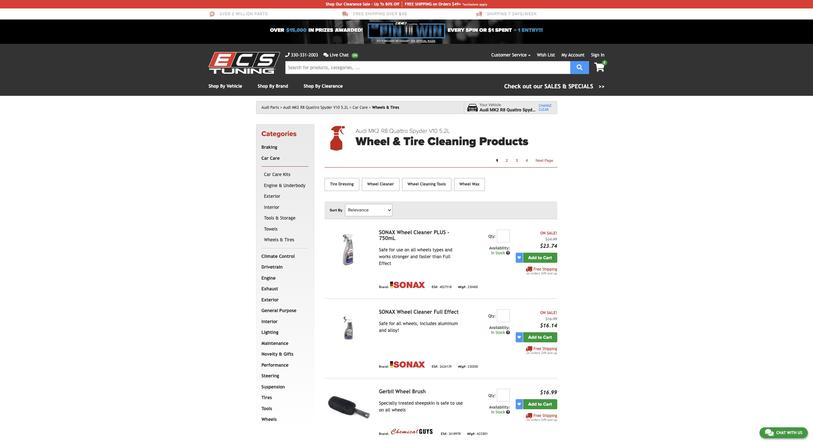 Task type: locate. For each thing, give the bounding box(es) containing it.
over inside "link"
[[220, 12, 231, 17]]

$16.99
[[546, 317, 558, 321], [540, 389, 558, 396]]

1 vertical spatial sonax
[[379, 309, 396, 315]]

2 vertical spatial up
[[554, 418, 558, 422]]

2 add to cart from the top
[[529, 334, 552, 340]]

sale! inside on sale! $16.99 $16.14
[[547, 310, 558, 315]]

shop for shop by vehicle
[[209, 83, 219, 89]]

2 brand: from the top
[[379, 365, 389, 369]]

0 horizontal spatial all
[[386, 407, 391, 412]]

safe
[[441, 400, 449, 406]]

1 horizontal spatial full
[[443, 254, 451, 259]]

clearance for our
[[344, 2, 362, 6]]

prizes
[[316, 27, 333, 33]]

sonax up works
[[379, 229, 396, 235]]

safe for sonax wheel cleaner plus - 750ml
[[379, 247, 388, 252]]

general
[[262, 308, 278, 313]]

wheel cleaning tools
[[408, 182, 446, 186]]

3 up from the top
[[554, 418, 558, 422]]

1 free shipping on orders $49 and up from the top
[[527, 267, 558, 275]]

2 question circle image from the top
[[507, 410, 510, 414]]

on for $16.14
[[541, 310, 546, 315]]

qty: for effect
[[489, 314, 496, 318]]

tools down tires link
[[262, 406, 272, 411]]

1 vertical spatial cleaning
[[420, 182, 436, 186]]

0 horizontal spatial use
[[397, 247, 403, 252]]

wheel inside sonax wheel cleaner plus - 750ml
[[397, 229, 412, 235]]

wheel inside audi mk2 r8 quattro spyder v10 5.2l wheel & tire cleaning products
[[356, 135, 390, 149]]

0 vertical spatial sonax - corporate logo image
[[391, 282, 426, 288]]

car
[[353, 105, 359, 110], [262, 156, 269, 161], [264, 172, 271, 177]]

r8
[[301, 105, 305, 110], [501, 107, 506, 112], [381, 127, 388, 134]]

2 right "1" link
[[506, 158, 508, 163]]

tools & storage link
[[263, 213, 308, 224]]

interior link down purpose in the bottom of the page
[[260, 316, 308, 327]]

on inside safe for use on all wheels types and works stronger and faster than full effect
[[405, 247, 410, 252]]

interior for bottommost "interior" link
[[262, 319, 278, 324]]

1 right =
[[518, 27, 521, 33]]

0 horizontal spatial effect
[[379, 261, 392, 266]]

for for sonax wheel cleaner full effect
[[389, 321, 395, 326]]

1 inside "1" link
[[496, 158, 498, 163]]

1 cart from the top
[[544, 255, 552, 260]]

brand: left chemical guys - corporate logo
[[379, 432, 389, 436]]

orders
[[531, 271, 541, 275], [531, 351, 541, 355], [531, 418, 541, 422]]

v10
[[334, 105, 340, 110], [538, 107, 546, 112], [429, 127, 438, 134]]

use right safe
[[456, 400, 463, 406]]

sonax up alloy!
[[379, 309, 396, 315]]

r8 for audi mk2 r8 quattro spyder v10 5.2l
[[301, 105, 305, 110]]

audi inside your vehicle audi mk2 r8 quattro spyder v10 5.2l
[[480, 107, 489, 112]]

2 sale! from the top
[[547, 310, 558, 315]]

0 vertical spatial sale!
[[547, 231, 558, 235]]

braking link
[[260, 142, 308, 153]]

safe inside safe for all wheels, includes aluminum and alloy!
[[379, 321, 388, 326]]

full right than
[[443, 254, 451, 259]]

2 add from the top
[[529, 334, 537, 340]]

0 vertical spatial safe
[[379, 247, 388, 252]]

every spin or $1 spent = 1 entry!!!
[[448, 27, 543, 33]]

sort
[[330, 208, 337, 212]]

sonax - corporate logo image up gerbil wheel brush
[[391, 361, 426, 368]]

0 horizontal spatial clearance
[[322, 83, 343, 89]]

for
[[389, 247, 395, 252], [389, 321, 395, 326]]

1 vertical spatial exterior
[[262, 297, 279, 302]]

r8 for audi mk2 r8 quattro spyder v10 5.2l wheel & tire cleaning products
[[381, 127, 388, 134]]

list
[[548, 52, 556, 57]]

0 vertical spatial add to wish list image
[[518, 256, 521, 259]]

- right plus
[[448, 229, 450, 235]]

steering link
[[260, 371, 308, 382]]

clearance up audi mk2 r8 quattro spyder v10 5.2l link on the left of page
[[322, 83, 343, 89]]

0 vertical spatial comments image
[[324, 53, 329, 57]]

over for over $15,000 in prizes
[[270, 27, 284, 33]]

full inside safe for use on all wheels types and works stronger and faster than full effect
[[443, 254, 451, 259]]

spyder for audi mk2 r8 quattro spyder v10 5.2l
[[321, 105, 332, 110]]

full
[[443, 254, 451, 259], [434, 309, 443, 315]]

on up $24.99
[[541, 231, 546, 235]]

free shipping on orders $49 and up for $23.74
[[527, 267, 558, 275]]

on inside on sale! $16.99 $16.14
[[541, 310, 546, 315]]

add to wish list image
[[518, 336, 521, 339]]

1 vertical spatial full
[[434, 309, 443, 315]]

2 vertical spatial car
[[264, 172, 271, 177]]

2 stock from the top
[[496, 330, 505, 335]]

chat right the live
[[340, 52, 349, 57]]

over left million
[[220, 12, 231, 17]]

shop
[[326, 2, 335, 6], [209, 83, 219, 89], [258, 83, 268, 89], [304, 83, 314, 89]]

cleaner for sonax wheel cleaner plus - 750ml
[[414, 229, 433, 235]]

0 horizontal spatial 5.2l
[[341, 105, 349, 110]]

2 up from the top
[[554, 351, 558, 355]]

0 vertical spatial -
[[372, 2, 373, 6]]

for inside safe for use on all wheels types and works stronger and faster than full effect
[[389, 247, 395, 252]]

sonax for sonax wheel cleaner plus - 750ml
[[379, 229, 396, 235]]

2 horizontal spatial quattro
[[507, 107, 522, 112]]

by down ecs tuning image
[[220, 83, 225, 89]]

care
[[360, 105, 368, 110], [270, 156, 280, 161], [273, 172, 282, 177]]

with
[[788, 430, 797, 435]]

sonax - corporate logo image for sonax wheel cleaner plus - 750ml
[[391, 282, 426, 288]]

wheel
[[356, 135, 390, 149], [368, 182, 379, 186], [408, 182, 419, 186], [460, 182, 471, 186], [397, 229, 412, 235], [397, 309, 412, 315], [396, 388, 411, 395]]

exterior link down 'engine & underbody'
[[263, 191, 308, 202]]

2 qty: from the top
[[489, 314, 496, 318]]

sonax - corporate logo image
[[391, 282, 426, 288], [391, 361, 426, 368]]

all down sonax wheel cleaner plus - 750ml
[[411, 247, 416, 252]]

care for car care
[[273, 172, 282, 177]]

search image
[[577, 64, 583, 70]]

0 vertical spatial on
[[541, 231, 546, 235]]

on inside on sale! $24.99 $23.74
[[541, 231, 546, 235]]

interior for "interior" link within car care subcategories element
[[264, 205, 280, 210]]

customer service button
[[492, 52, 531, 58]]

0 horizontal spatial v10
[[334, 105, 340, 110]]

3 link
[[512, 156, 522, 165]]

storage
[[280, 215, 296, 221]]

2 safe from the top
[[379, 321, 388, 326]]

1 vertical spatial clearance
[[322, 83, 343, 89]]

quattro
[[306, 105, 320, 110], [507, 107, 522, 112], [390, 127, 408, 134]]

v10 inside audi mk2 r8 quattro spyder v10 5.2l wheel & tire cleaning products
[[429, 127, 438, 134]]

1 add to cart button from the top
[[523, 253, 558, 263]]

in stock for $16.14
[[492, 330, 507, 335]]

2 cart from the top
[[544, 334, 552, 340]]

brand: down works
[[379, 285, 389, 289]]

all up alloy!
[[397, 321, 402, 326]]

interior link up storage
[[263, 202, 308, 213]]

sonax - corporate logo image up sonax wheel cleaner full effect
[[391, 282, 426, 288]]

1 horizontal spatial wheels & tires
[[372, 105, 400, 110]]

0 vertical spatial for
[[389, 247, 395, 252]]

on up '$16.14'
[[541, 310, 546, 315]]

spyder inside your vehicle audi mk2 r8 quattro spyder v10 5.2l
[[523, 107, 537, 112]]

sale! inside on sale! $24.99 $23.74
[[547, 231, 558, 235]]

sign
[[592, 52, 600, 57]]

2 in stock from the top
[[492, 330, 507, 335]]

0 vertical spatial add to cart
[[529, 255, 552, 260]]

effect down works
[[379, 261, 392, 266]]

1 vertical spatial cart
[[544, 334, 552, 340]]

2 vertical spatial in stock
[[492, 410, 507, 414]]

2 vertical spatial all
[[386, 407, 391, 412]]

0 vertical spatial over
[[220, 12, 231, 17]]

over $15,000 in prizes
[[270, 27, 333, 33]]

performance link
[[260, 360, 308, 371]]

1 vertical spatial in stock
[[492, 330, 507, 335]]

tools inside tools & storage link
[[264, 215, 274, 221]]

1 horizontal spatial r8
[[381, 127, 388, 134]]

service
[[513, 52, 527, 57]]

add for $16.14
[[529, 334, 537, 340]]

3 add to cart from the top
[[529, 401, 552, 407]]

spyder inside audi mk2 r8 quattro spyder v10 5.2l wheel & tire cleaning products
[[410, 127, 428, 134]]

2 horizontal spatial v10
[[538, 107, 546, 112]]

1 vertical spatial mfg#:
[[458, 365, 467, 369]]

es#2618978 - accb01 - gerbil wheel brush - specially treated sheepskin is safe to use on all wheels - chemical guys - audi bmw volkswagen mercedes benz mini porsche image
[[325, 389, 374, 426]]

1 vertical spatial engine
[[262, 275, 276, 281]]

mk2 inside audi mk2 r8 quattro spyder v10 5.2l wheel & tire cleaning products
[[369, 127, 380, 134]]

effect
[[379, 261, 392, 266], [445, 309, 459, 315]]

brand: up the gerbil
[[379, 365, 389, 369]]

1 vertical spatial tires
[[285, 237, 294, 242]]

comments image inside live chat link
[[324, 53, 329, 57]]

1 horizontal spatial -
[[448, 229, 450, 235]]

1 add from the top
[[529, 255, 537, 260]]

2 left million
[[232, 12, 235, 17]]

1 stock from the top
[[496, 251, 505, 255]]

1 sonax from the top
[[379, 229, 396, 235]]

interior down the general
[[262, 319, 278, 324]]

car inside car care kits link
[[264, 172, 271, 177]]

tires inside car care subcategories element
[[285, 237, 294, 242]]

1 sonax - corporate logo image from the top
[[391, 282, 426, 288]]

car for braking
[[262, 156, 269, 161]]

my account
[[562, 52, 585, 57]]

0 vertical spatial mfg#:
[[458, 285, 467, 289]]

1 add to wish list image from the top
[[518, 256, 521, 259]]

0 horizontal spatial 2
[[232, 12, 235, 17]]

0 horizontal spatial mk2
[[292, 105, 299, 110]]

exterior link up purpose in the bottom of the page
[[260, 295, 308, 305]]

brand:
[[379, 285, 389, 289], [379, 365, 389, 369], [379, 432, 389, 436]]

comments image inside chat with us link
[[766, 428, 774, 436]]

sale! up $24.99
[[547, 231, 558, 235]]

1 horizontal spatial quattro
[[390, 127, 408, 134]]

exterior down exhaust
[[262, 297, 279, 302]]

230200
[[468, 365, 478, 369]]

1 vertical spatial chat
[[777, 430, 786, 435]]

0 horizontal spatial spyder
[[321, 105, 332, 110]]

3 availability: from the top
[[490, 405, 510, 410]]

safe inside safe for use on all wheels types and works stronger and faster than full effect
[[379, 247, 388, 252]]

phone image
[[285, 53, 290, 57]]

control
[[279, 254, 295, 259]]

0 horizontal spatial over
[[220, 12, 231, 17]]

v10 for audi mk2 r8 quattro spyder v10 5.2l
[[334, 105, 340, 110]]

comments image left the live
[[324, 53, 329, 57]]

0 vertical spatial engine
[[264, 183, 278, 188]]

free shipping on orders $49 and up
[[527, 267, 558, 275], [527, 347, 558, 355], [527, 413, 558, 422]]

wish list link
[[537, 52, 556, 57]]

2 for from the top
[[389, 321, 395, 326]]

mfg#: for effect
[[458, 365, 467, 369]]

0 vertical spatial tires
[[391, 105, 400, 110]]

1 question circle image from the top
[[507, 331, 510, 334]]

wheels up faster
[[418, 247, 432, 252]]

1 vertical spatial -
[[448, 229, 450, 235]]

1 vertical spatial cleaner
[[414, 229, 433, 235]]

performance
[[262, 362, 289, 368]]

3 in stock from the top
[[492, 410, 507, 414]]

3 brand: from the top
[[379, 432, 389, 436]]

r8 inside audi mk2 r8 quattro spyder v10 5.2l wheel & tire cleaning products
[[381, 127, 388, 134]]

all down specially
[[386, 407, 391, 412]]

sonax inside sonax wheel cleaner plus - 750ml
[[379, 229, 396, 235]]

engine down car care kits
[[264, 183, 278, 188]]

2 inside the paginated product list navigation navigation
[[506, 158, 508, 163]]

full up aluminum
[[434, 309, 443, 315]]

live chat
[[330, 52, 349, 57]]

add to wish list image
[[518, 256, 521, 259], [518, 403, 521, 406]]

2 sonax from the top
[[379, 309, 396, 315]]

-
[[372, 2, 373, 6], [448, 229, 450, 235]]

vehicle down ecs tuning image
[[227, 83, 242, 89]]

cart for $16.14
[[544, 334, 552, 340]]

sale! up '$16.14'
[[547, 310, 558, 315]]

wheel wax link
[[454, 178, 485, 191]]

to for add to wish list image
[[538, 334, 542, 340]]

0 vertical spatial exterior
[[264, 194, 281, 199]]

0 horizontal spatial vehicle
[[227, 83, 242, 89]]

tools inside tools link
[[262, 406, 272, 411]]

& inside 'engine & underbody' link
[[279, 183, 282, 188]]

2 add to wish list image from the top
[[518, 403, 521, 406]]

0 vertical spatial add to cart button
[[523, 253, 558, 263]]

1 horizontal spatial comments image
[[766, 428, 774, 436]]

2 orders from the top
[[531, 351, 541, 355]]

in for sonax wheel cleaner full effect
[[492, 330, 495, 335]]

quattro inside audi mk2 r8 quattro spyder v10 5.2l wheel & tire cleaning products
[[390, 127, 408, 134]]

tools down the paginated product list navigation navigation
[[437, 182, 446, 186]]

change
[[539, 104, 552, 108]]

0 vertical spatial brand:
[[379, 285, 389, 289]]

1 vertical spatial wheels & tires
[[264, 237, 294, 242]]

safe up works
[[379, 247, 388, 252]]

wheels down treated at the bottom of page
[[392, 407, 406, 412]]

- inside sonax wheel cleaner plus - 750ml
[[448, 229, 450, 235]]

care inside car care kits link
[[273, 172, 282, 177]]

all inside specially treated sheepskin is safe to use on all wheels
[[386, 407, 391, 412]]

0 vertical spatial interior
[[264, 205, 280, 210]]

brand: for sonax wheel cleaner plus - 750ml
[[379, 285, 389, 289]]

2 vertical spatial stock
[[496, 410, 505, 414]]

tire dressing
[[330, 182, 354, 186]]

quattro inside your vehicle audi mk2 r8 quattro spyder v10 5.2l
[[507, 107, 522, 112]]

$16.14
[[540, 322, 558, 329]]

0 horizontal spatial car care
[[262, 156, 280, 161]]

es#: left 2626139
[[432, 365, 439, 369]]

add to cart button for $16.14
[[523, 332, 558, 342]]

1 horizontal spatial all
[[397, 321, 402, 326]]

1 vertical spatial availability:
[[490, 325, 510, 330]]

0 horizontal spatial wheels & tires
[[264, 237, 294, 242]]

1 up from the top
[[554, 271, 558, 275]]

chat left with
[[777, 430, 786, 435]]

chat
[[340, 52, 349, 57], [777, 430, 786, 435]]

add to wish list image for add to cart button corresponding to $23.74
[[518, 256, 521, 259]]

1 brand: from the top
[[379, 285, 389, 289]]

my account link
[[562, 52, 585, 57]]

car care for left car care link
[[262, 156, 280, 161]]

5.2l inside audi mk2 r8 quattro spyder v10 5.2l wheel & tire cleaning products
[[440, 127, 450, 134]]

effect up aluminum
[[445, 309, 459, 315]]

2 free shipping on orders $49 and up from the top
[[527, 347, 558, 355]]

330-331-2003 link
[[285, 52, 318, 58]]

mfg#: left 230200
[[458, 365, 467, 369]]

2 on from the top
[[541, 310, 546, 315]]

exterior for exterior link in the car care subcategories element
[[264, 194, 281, 199]]

over left the $15,000
[[270, 27, 284, 33]]

2 vertical spatial brand:
[[379, 432, 389, 436]]

treated
[[399, 400, 414, 406]]

exterior inside car care subcategories element
[[264, 194, 281, 199]]

1 vertical spatial es#:
[[432, 365, 439, 369]]

3 free shipping on orders $49 and up from the top
[[527, 413, 558, 422]]

- left up
[[372, 2, 373, 6]]

tools for tools link
[[262, 406, 272, 411]]

tire dressing link
[[325, 178, 359, 191]]

exterior down 'engine & underbody'
[[264, 194, 281, 199]]

clearance right our
[[344, 2, 362, 6]]

1 horizontal spatial car care
[[353, 105, 368, 110]]

5.2l
[[341, 105, 349, 110], [547, 107, 556, 112], [440, 127, 450, 134]]

live chat link
[[324, 52, 359, 58]]

use up stronger
[[397, 247, 403, 252]]

engine for engine & underbody
[[264, 183, 278, 188]]

availability:
[[490, 246, 510, 250], [490, 325, 510, 330], [490, 405, 510, 410]]

1 for from the top
[[389, 247, 395, 252]]

0 vertical spatial availability:
[[490, 246, 510, 250]]

0 vertical spatial effect
[[379, 261, 392, 266]]

quattro for audi mk2 r8 quattro spyder v10 5.2l wheel & tire cleaning products
[[390, 127, 408, 134]]

1 vertical spatial safe
[[379, 321, 388, 326]]

all inside safe for all wheels, includes aluminum and alloy!
[[397, 321, 402, 326]]

car care subcategories element
[[262, 166, 309, 248]]

change link
[[539, 104, 552, 108]]

by left brand
[[270, 83, 275, 89]]

es#: left the 2618978
[[441, 432, 448, 436]]

shop for shop by clearance
[[304, 83, 314, 89]]

to inside specially treated sheepskin is safe to use on all wheels
[[451, 400, 455, 406]]

0 vertical spatial tools
[[437, 182, 446, 186]]

engine for engine
[[262, 275, 276, 281]]

question circle image for on sale!
[[507, 331, 510, 334]]

question circle image
[[507, 251, 510, 255]]

audi for audi mk2 r8 quattro spyder v10 5.2l
[[284, 105, 291, 110]]

brand: for sonax wheel cleaner full effect
[[379, 365, 389, 369]]

on
[[541, 231, 546, 235], [541, 310, 546, 315]]

0 vertical spatial sonax
[[379, 229, 396, 235]]

up for $16.14
[[554, 351, 558, 355]]

&
[[563, 83, 567, 90], [387, 105, 389, 110], [393, 135, 401, 149], [279, 183, 282, 188], [276, 215, 279, 221], [280, 237, 283, 242], [279, 352, 282, 357]]

suspension link
[[260, 382, 308, 393]]

vehicle right your
[[489, 103, 501, 107]]

spyder
[[321, 105, 332, 110], [523, 107, 537, 112], [410, 127, 428, 134]]

0 vertical spatial wheels
[[418, 247, 432, 252]]

for inside safe for all wheels, includes aluminum and alloy!
[[389, 321, 395, 326]]

on inside specially treated sheepskin is safe to use on all wheels
[[379, 407, 384, 412]]

1 vertical spatial add
[[529, 334, 537, 340]]

0 vertical spatial full
[[443, 254, 451, 259]]

wheels inside safe for use on all wheels types and works stronger and faster than full effect
[[418, 247, 432, 252]]

tools inside 'wheel cleaning tools' link
[[437, 182, 446, 186]]

care for braking
[[270, 156, 280, 161]]

for up alloy!
[[389, 321, 395, 326]]

in stock
[[492, 251, 507, 255], [492, 330, 507, 335], [492, 410, 507, 414]]

safe left wheels,
[[379, 321, 388, 326]]

1 vertical spatial 1
[[496, 158, 498, 163]]

million
[[236, 12, 253, 17]]

car care link
[[353, 105, 371, 110], [260, 153, 308, 164]]

1 vertical spatial stock
[[496, 330, 505, 335]]

question circle image
[[507, 331, 510, 334], [507, 410, 510, 414]]

1 vertical spatial brand:
[[379, 365, 389, 369]]

0 vertical spatial qty:
[[489, 234, 496, 239]]

accb01
[[477, 432, 488, 436]]

maintenance
[[262, 341, 289, 346]]

cleaner inside sonax wheel cleaner plus - 750ml
[[414, 229, 433, 235]]

1 qty: from the top
[[489, 234, 496, 239]]

1 vertical spatial vehicle
[[489, 103, 501, 107]]

1 horizontal spatial use
[[456, 400, 463, 406]]

3 qty: from the top
[[489, 393, 496, 398]]

engine up exhaust
[[262, 275, 276, 281]]

2 vertical spatial tools
[[262, 406, 272, 411]]

es#:
[[432, 285, 439, 289], [432, 365, 439, 369], [441, 432, 448, 436]]

2 availability: from the top
[[490, 325, 510, 330]]

1 horizontal spatial chat
[[777, 430, 786, 435]]

1 horizontal spatial effect
[[445, 309, 459, 315]]

or
[[480, 27, 487, 33]]

1 sale! from the top
[[547, 231, 558, 235]]

0 horizontal spatial tires
[[262, 395, 272, 400]]

None number field
[[497, 230, 510, 243], [497, 309, 510, 322], [497, 389, 510, 402], [497, 230, 510, 243], [497, 309, 510, 322], [497, 389, 510, 402]]

clear link
[[539, 108, 552, 111]]

1 orders from the top
[[531, 271, 541, 275]]

0 vertical spatial free shipping on orders $49 and up
[[527, 267, 558, 275]]

orders for $16.14
[[531, 351, 541, 355]]

0 vertical spatial es#:
[[432, 285, 439, 289]]

ping
[[423, 2, 432, 6]]

add to cart for $23.74
[[529, 255, 552, 260]]

clearance for by
[[322, 83, 343, 89]]

1 vertical spatial sonax - corporate logo image
[[391, 361, 426, 368]]

car care inside category navigation element
[[262, 156, 280, 161]]

car care
[[353, 105, 368, 110], [262, 156, 280, 161]]

es#2626139 - 230200 - sonax wheel cleaner full effect - safe for all wheels, includes aluminum and alloy! - sonax - audi bmw volkswagen mercedes benz mini porsche image
[[325, 309, 374, 346]]

care inside car care link
[[270, 156, 280, 161]]

1 vertical spatial sale!
[[547, 310, 558, 315]]

wish
[[537, 52, 547, 57]]

2 sonax - corporate logo image from the top
[[391, 361, 426, 368]]

audi inside audi mk2 r8 quattro spyder v10 5.2l wheel & tire cleaning products
[[356, 127, 367, 134]]

2 inside "link"
[[232, 12, 235, 17]]

1 add to cart from the top
[[529, 255, 552, 260]]

engine inside 'engine & underbody' link
[[264, 183, 278, 188]]

comments image
[[324, 53, 329, 57], [766, 428, 774, 436]]

0 vertical spatial use
[[397, 247, 403, 252]]

2 horizontal spatial spyder
[[523, 107, 537, 112]]

steering
[[262, 373, 279, 379]]

2 vertical spatial availability:
[[490, 405, 510, 410]]

1 horizontal spatial clearance
[[344, 2, 362, 6]]

shop by brand
[[258, 83, 288, 89]]

for up works
[[389, 247, 395, 252]]

1 left 2 link
[[496, 158, 498, 163]]

& inside wheels & tires link
[[280, 237, 283, 242]]

2 horizontal spatial r8
[[501, 107, 506, 112]]

0 horizontal spatial r8
[[301, 105, 305, 110]]

comments image left chat with us
[[766, 428, 774, 436]]

interior inside car care subcategories element
[[264, 205, 280, 210]]

by up audi mk2 r8 quattro spyder v10 5.2l link on the left of page
[[316, 83, 321, 89]]

mfg#: left accb01
[[468, 432, 476, 436]]

1 in stock from the top
[[492, 251, 507, 255]]

wheels inside car care subcategories element
[[264, 237, 279, 242]]

add to wish list image for 3rd add to cart button from the top
[[518, 403, 521, 406]]

es#: left 4027518
[[432, 285, 439, 289]]

interior up tools & storage
[[264, 205, 280, 210]]

gerbil wheel brush link
[[379, 388, 426, 395]]

0 vertical spatial cleaner
[[380, 182, 394, 186]]

$49 inside free shipping over $49 link
[[399, 12, 407, 17]]

1 vertical spatial free shipping on orders $49 and up
[[527, 347, 558, 355]]

2 add to cart button from the top
[[523, 332, 558, 342]]

ecs tuning image
[[209, 52, 280, 74]]

use inside safe for use on all wheels types and works stronger and faster than full effect
[[397, 247, 403, 252]]

engine inside engine link
[[262, 275, 276, 281]]

1 safe from the top
[[379, 247, 388, 252]]

tools up towels
[[264, 215, 274, 221]]

effect inside safe for use on all wheels types and works stronger and faster than full effect
[[379, 261, 392, 266]]

mfg#: left 230400
[[458, 285, 467, 289]]

1 availability: from the top
[[490, 246, 510, 250]]

1 on from the top
[[541, 231, 546, 235]]

2 link
[[502, 156, 512, 165]]

1 vertical spatial car
[[262, 156, 269, 161]]

stock for $16.14
[[496, 330, 505, 335]]



Task type: vqa. For each thing, say whether or not it's contained in the screenshot.
charged
no



Task type: describe. For each thing, give the bounding box(es) containing it.
engine & underbody link
[[263, 180, 308, 191]]

see
[[411, 40, 416, 43]]

and inside safe for all wheels, includes aluminum and alloy!
[[379, 328, 387, 333]]

chat with us link
[[760, 427, 809, 438]]

.
[[436, 40, 436, 43]]

$15,000
[[286, 27, 307, 33]]

over for over 2 million parts
[[220, 12, 231, 17]]

free
[[405, 2, 414, 6]]

mfg#: 230200
[[458, 365, 478, 369]]

3 add to cart button from the top
[[523, 399, 558, 409]]

tire inside audi mk2 r8 quattro spyder v10 5.2l wheel & tire cleaning products
[[404, 135, 425, 149]]

question circle image for $16.99
[[507, 410, 510, 414]]

wheels & tires inside car care subcategories element
[[264, 237, 294, 242]]

mk2 for audi mk2 r8 quattro spyder v10 5.2l wheel & tire cleaning products
[[369, 127, 380, 134]]

add to cart button for $23.74
[[523, 253, 558, 263]]

drivetrain
[[262, 265, 283, 270]]

for for sonax wheel cleaner plus - 750ml
[[389, 247, 395, 252]]

330-331-2003
[[291, 52, 318, 57]]

0 vertical spatial car
[[353, 105, 359, 110]]

5.2l inside your vehicle audi mk2 r8 quattro spyder v10 5.2l
[[547, 107, 556, 112]]

& inside the sales & specials link
[[563, 83, 567, 90]]

sign in link
[[592, 52, 605, 57]]

sonax - corporate logo image for sonax wheel cleaner full effect
[[391, 361, 426, 368]]

331-
[[300, 52, 309, 57]]

es#4027518 - 230400 - sonax wheel cleaner plus - 750ml - safe for use on all wheels types and works stronger and faster than full effect - sonax - audi bmw volkswagen mercedes benz mini porsche image
[[325, 230, 374, 267]]

& inside audi mk2 r8 quattro spyder v10 5.2l wheel & tire cleaning products
[[393, 135, 401, 149]]

tools link
[[260, 403, 308, 414]]

brush
[[412, 388, 426, 395]]

by for brand
[[270, 83, 275, 89]]

dressing
[[339, 182, 354, 186]]

1 horizontal spatial car care link
[[353, 105, 371, 110]]

1 vertical spatial effect
[[445, 309, 459, 315]]

all inside safe for use on all wheels types and works stronger and faster than full effect
[[411, 247, 416, 252]]

v10 inside your vehicle audi mk2 r8 quattro spyder v10 5.2l
[[538, 107, 546, 112]]

audi mk2 r8 quattro spyder v10 5.2l link
[[284, 105, 352, 110]]

1 vertical spatial exterior link
[[260, 295, 308, 305]]

drivetrain link
[[260, 262, 308, 273]]

wax
[[472, 182, 480, 186]]

*exclusions
[[463, 2, 479, 6]]

4027518
[[440, 285, 452, 289]]

3
[[516, 158, 518, 163]]

shop by brand link
[[258, 83, 288, 89]]

by for vehicle
[[220, 83, 225, 89]]

shop for shop our clearance sale - up to 80% off
[[326, 2, 335, 6]]

comments image for live
[[324, 53, 329, 57]]

7
[[509, 12, 511, 17]]

wheel cleaner link
[[362, 178, 400, 191]]

in for gerbil wheel brush
[[492, 410, 495, 414]]

sale! for $16.14
[[547, 310, 558, 315]]

towels
[[264, 226, 278, 232]]

1 vertical spatial interior link
[[260, 316, 308, 327]]

ship
[[415, 2, 423, 6]]

safe for all wheels, includes aluminum and alloy!
[[379, 321, 458, 333]]

- for plus
[[448, 229, 450, 235]]

brand: for gerbil wheel brush
[[379, 432, 389, 436]]

your vehicle audi mk2 r8 quattro spyder v10 5.2l
[[480, 103, 556, 112]]

exhaust
[[262, 286, 278, 291]]

entry!!!
[[522, 27, 543, 33]]

spyder for audi mk2 r8 quattro spyder v10 5.2l wheel & tire cleaning products
[[410, 127, 428, 134]]

kits
[[283, 172, 291, 177]]

free shipping on orders $49 and up for $16.14
[[527, 347, 558, 355]]

car care for car care link to the right
[[353, 105, 368, 110]]

to for 3rd add to cart button from the top's add to wish list icon
[[538, 401, 542, 407]]

parts
[[255, 12, 268, 17]]

Search text field
[[285, 61, 571, 74]]

exterior link inside car care subcategories element
[[263, 191, 308, 202]]

sheepskin
[[415, 400, 435, 406]]

audi for audi mk2 r8 quattro spyder v10 5.2l wheel & tire cleaning products
[[356, 127, 367, 134]]

on for $23.74
[[541, 231, 546, 235]]

live
[[330, 52, 338, 57]]

comments image for chat
[[766, 428, 774, 436]]

every
[[448, 27, 465, 33]]

your
[[480, 103, 488, 107]]

up for $23.74
[[554, 271, 558, 275]]

gerbil wheel brush
[[379, 388, 426, 395]]

0 horizontal spatial chat
[[340, 52, 349, 57]]

audi mk2 r8 quattro spyder v10 5.2l
[[284, 105, 349, 110]]

0 vertical spatial wheels & tires
[[372, 105, 400, 110]]

includes
[[420, 321, 437, 326]]

in stock for $23.74
[[492, 251, 507, 255]]

by for clearance
[[316, 83, 321, 89]]

cart for $23.74
[[544, 255, 552, 260]]

0 vertical spatial wheels
[[372, 105, 386, 110]]

car care kits link
[[263, 169, 308, 180]]

& inside tools & storage link
[[276, 215, 279, 221]]

up
[[374, 2, 379, 6]]

stock for $23.74
[[496, 251, 505, 255]]

page
[[545, 158, 554, 163]]

v10 for audi mk2 r8 quattro spyder v10 5.2l wheel & tire cleaning products
[[429, 127, 438, 134]]

paginated product list navigation navigation
[[356, 156, 558, 165]]

2 horizontal spatial tires
[[391, 105, 400, 110]]

on sale! $24.99 $23.74
[[540, 231, 558, 249]]

3 cart from the top
[[544, 401, 552, 407]]

2 vertical spatial tires
[[262, 395, 272, 400]]

types
[[433, 247, 444, 252]]

ecs tuning 'spin to win' contest logo image
[[368, 22, 446, 38]]

our
[[336, 2, 343, 6]]

audi for audi parts
[[262, 105, 269, 110]]

sonax for sonax wheel cleaner full effect
[[379, 309, 396, 315]]

in for sonax wheel cleaner plus - 750ml
[[492, 251, 495, 255]]

days/week
[[512, 12, 537, 17]]

2 vertical spatial mfg#:
[[468, 432, 476, 436]]

stronger
[[392, 254, 409, 259]]

vehicle inside your vehicle audi mk2 r8 quattro spyder v10 5.2l
[[489, 103, 501, 107]]

cleaner for sonax wheel cleaner full effect
[[414, 309, 433, 315]]

suspension
[[262, 384, 285, 389]]

mk2 inside your vehicle audi mk2 r8 quattro spyder v10 5.2l
[[490, 107, 499, 112]]

works
[[379, 254, 391, 259]]

sale
[[363, 2, 371, 6]]

shop for shop by brand
[[258, 83, 268, 89]]

audi parts
[[262, 105, 279, 110]]

3 stock from the top
[[496, 410, 505, 414]]

wheel cleaner
[[368, 182, 394, 186]]

next
[[536, 158, 544, 163]]

cleaning inside 'wheel cleaning tools' link
[[420, 182, 436, 186]]

$49+
[[452, 2, 461, 6]]

& inside novelty & gifts 'link'
[[279, 352, 282, 357]]

3 orders from the top
[[531, 418, 541, 422]]

tools for tools & storage
[[264, 215, 274, 221]]

orders for $23.74
[[531, 271, 541, 275]]

shop our clearance sale - up to 80% off link
[[326, 1, 403, 7]]

next page
[[536, 158, 554, 163]]

interior link inside car care subcategories element
[[263, 202, 308, 213]]

- for sale
[[372, 2, 373, 6]]

shop by vehicle link
[[209, 83, 242, 89]]

$23.74
[[540, 243, 558, 249]]

shipping 7 days/week link
[[476, 11, 537, 17]]

es#: 2618978
[[441, 432, 461, 436]]

0 horizontal spatial tire
[[330, 182, 338, 186]]

categories
[[262, 130, 297, 138]]

account
[[569, 52, 585, 57]]

add for $23.74
[[529, 255, 537, 260]]

to for add to wish list icon related to add to cart button corresponding to $23.74
[[538, 255, 542, 260]]

cleaning inside audi mk2 r8 quattro spyder v10 5.2l wheel & tire cleaning products
[[428, 135, 477, 149]]

purpose
[[280, 308, 297, 313]]

add to cart for $16.14
[[529, 334, 552, 340]]

no purchase necessary. see official rules .
[[377, 40, 436, 43]]

lighting link
[[260, 327, 308, 338]]

over 2 million parts link
[[209, 11, 268, 17]]

chemical guys - corporate logo image
[[391, 428, 435, 435]]

us
[[798, 430, 803, 435]]

0 horizontal spatial full
[[434, 309, 443, 315]]

mk2 for audi mk2 r8 quattro spyder v10 5.2l
[[292, 105, 299, 110]]

novelty & gifts
[[262, 352, 294, 357]]

mfg#: for -
[[458, 285, 467, 289]]

gerbil
[[379, 388, 394, 395]]

spent
[[496, 27, 512, 33]]

see official rules link
[[411, 39, 436, 43]]

0 horizontal spatial car care link
[[260, 153, 308, 164]]

novelty & gifts link
[[260, 349, 308, 360]]

use inside specially treated sheepskin is safe to use on all wheels
[[456, 400, 463, 406]]

category navigation element
[[256, 124, 314, 430]]

availability: for $16.14
[[490, 325, 510, 330]]

sonax wheel cleaner plus - 750ml link
[[379, 229, 450, 241]]

safe for use on all wheels types and works stronger and faster than full effect
[[379, 247, 453, 266]]

availability: for $23.74
[[490, 246, 510, 250]]

3 add from the top
[[529, 401, 537, 407]]

safe for sonax wheel cleaner full effect
[[379, 321, 388, 326]]

exterior for the bottom exterior link
[[262, 297, 279, 302]]

parts
[[271, 105, 279, 110]]

r8 inside your vehicle audi mk2 r8 quattro spyder v10 5.2l
[[501, 107, 506, 112]]

sale! for $23.74
[[547, 231, 558, 235]]

on sale! $16.99 $16.14
[[540, 310, 558, 329]]

0 vertical spatial care
[[360, 105, 368, 110]]

wheels inside specially treated sheepskin is safe to use on all wheels
[[392, 407, 406, 412]]

car care kits
[[264, 172, 291, 177]]

1 vertical spatial $16.99
[[540, 389, 558, 396]]

0 vertical spatial vehicle
[[227, 83, 242, 89]]

2 vertical spatial es#:
[[441, 432, 448, 436]]

5.2l for audi mk2 r8 quattro spyder v10 5.2l wheel & tire cleaning products
[[440, 127, 450, 134]]

qty: for -
[[489, 234, 496, 239]]

1 horizontal spatial 1
[[518, 27, 521, 33]]

shopping cart image
[[595, 63, 605, 72]]

$24.99
[[546, 237, 558, 242]]

free shipping over $49
[[354, 12, 407, 17]]

novelty
[[262, 352, 278, 357]]

es#: for plus
[[432, 285, 439, 289]]

es#: for full
[[432, 365, 439, 369]]

5.2l for audi mk2 r8 quattro spyder v10 5.2l
[[341, 105, 349, 110]]

2 vertical spatial wheels
[[262, 417, 277, 422]]

quattro for audi mk2 r8 quattro spyder v10 5.2l
[[306, 105, 320, 110]]

2003
[[309, 52, 318, 57]]

by right sort
[[338, 208, 343, 212]]

rules
[[428, 40, 436, 43]]

purchase
[[382, 40, 395, 43]]

than
[[433, 254, 442, 259]]

es#: 2626139
[[432, 365, 452, 369]]

car for car care
[[264, 172, 271, 177]]

$16.99 inside on sale! $16.99 $16.14
[[546, 317, 558, 321]]



